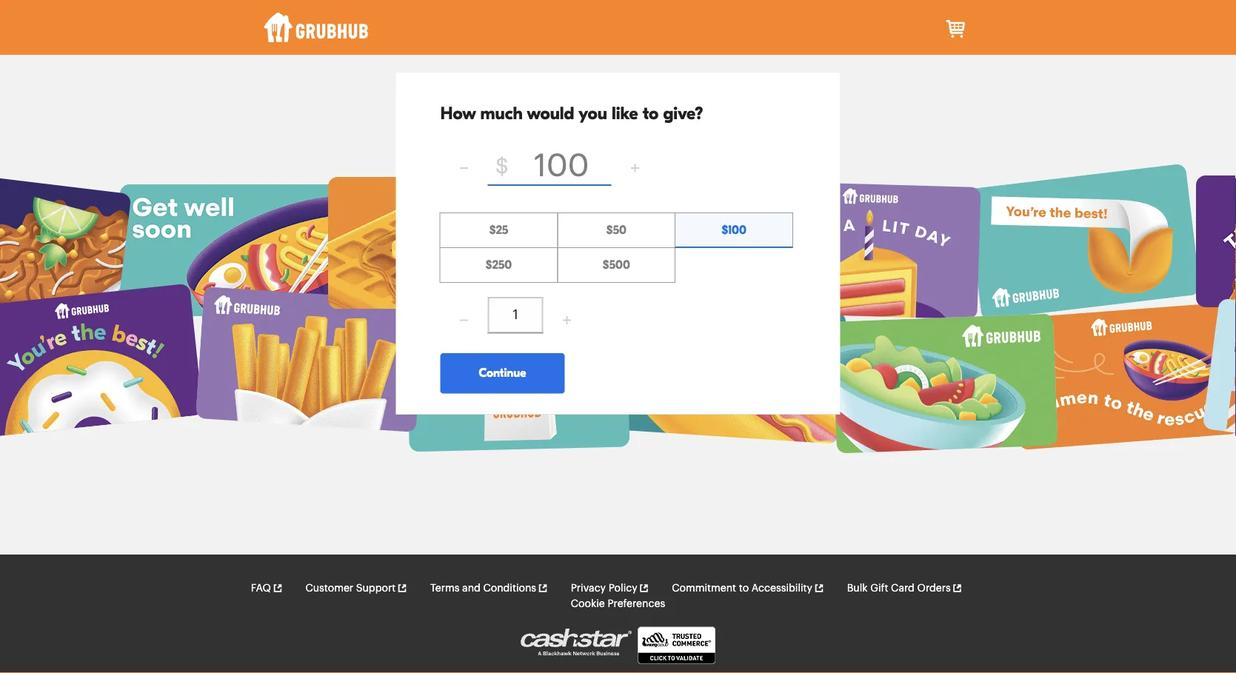 Task type: describe. For each thing, give the bounding box(es) containing it.
bulk gift card orders link
[[847, 581, 963, 597]]

$250
[[486, 258, 512, 272]]

conditions
[[483, 584, 536, 594]]

how much would you like to give?
[[440, 104, 703, 124]]

would
[[527, 104, 575, 124]]

$500
[[603, 258, 630, 272]]

$100 radio
[[675, 213, 794, 248]]

continue button
[[440, 353, 565, 394]]

commitment to accessibility link
[[672, 581, 825, 597]]

like
[[612, 104, 638, 124]]

increment amount image
[[630, 163, 641, 174]]

this site is protected by trustwave's trusted commerce program image
[[638, 627, 716, 665]]

cookie preferences
[[571, 599, 665, 609]]

bulk gift card orders
[[847, 584, 951, 594]]

commitment to accessibility
[[672, 584, 813, 594]]

much
[[481, 104, 523, 124]]

accessibility
[[752, 584, 813, 594]]

decrement quantity image
[[459, 315, 470, 326]]

$
[[496, 156, 509, 177]]

cashstar, a blackhawk network business image
[[521, 629, 632, 656]]

privacy policy link
[[571, 581, 649, 597]]

commitment
[[672, 584, 736, 594]]

cookie
[[571, 599, 605, 609]]

faq
[[251, 584, 271, 594]]

policy
[[609, 584, 638, 594]]

$25
[[489, 223, 509, 237]]

give?
[[663, 104, 703, 124]]

and
[[462, 584, 481, 594]]

you
[[579, 104, 607, 124]]

customer
[[306, 584, 354, 594]]



Task type: vqa. For each thing, say whether or not it's contained in the screenshot.
Decrement amount icon on the left
yes



Task type: locate. For each thing, give the bounding box(es) containing it.
to right like
[[643, 104, 659, 124]]

faq link
[[251, 581, 283, 597]]

$250 radio
[[440, 248, 558, 283]]

None telephone field
[[488, 297, 543, 334]]

$100 telephone field
[[514, 149, 609, 185]]

to left accessibility
[[739, 584, 749, 594]]

terms and conditions
[[430, 584, 536, 594]]

$100
[[722, 223, 747, 237]]

customer support
[[306, 584, 396, 594]]

grubhub image
[[264, 13, 369, 42]]

$25 radio
[[440, 213, 558, 248]]

how
[[440, 104, 476, 124]]

increment quantity image
[[562, 315, 573, 326]]

0 vertical spatial to
[[643, 104, 659, 124]]

privacy policy
[[571, 584, 638, 594]]

card
[[891, 584, 915, 594]]

preferences
[[608, 599, 665, 609]]

orders
[[918, 584, 951, 594]]

support
[[356, 584, 396, 594]]

go to cart page image
[[945, 17, 968, 41]]

choose an amount option group
[[440, 213, 796, 283]]

decrement amount image
[[459, 163, 470, 174]]

privacy
[[571, 584, 606, 594]]

cookie preferences link
[[571, 597, 665, 612]]

cashstar, a blackhawk network business link
[[521, 629, 638, 665]]

terms
[[430, 584, 460, 594]]

$50
[[606, 223, 627, 237]]

continue
[[479, 366, 526, 380]]

1 horizontal spatial to
[[739, 584, 749, 594]]

$50 radio
[[557, 213, 676, 248]]

$500 radio
[[557, 248, 676, 283]]

gift
[[871, 584, 889, 594]]

1 vertical spatial to
[[739, 584, 749, 594]]

customer support link
[[306, 581, 408, 597]]

to
[[643, 104, 659, 124], [739, 584, 749, 594]]

terms and conditions link
[[430, 581, 548, 597]]

bulk
[[847, 584, 868, 594]]

0 horizontal spatial to
[[643, 104, 659, 124]]



